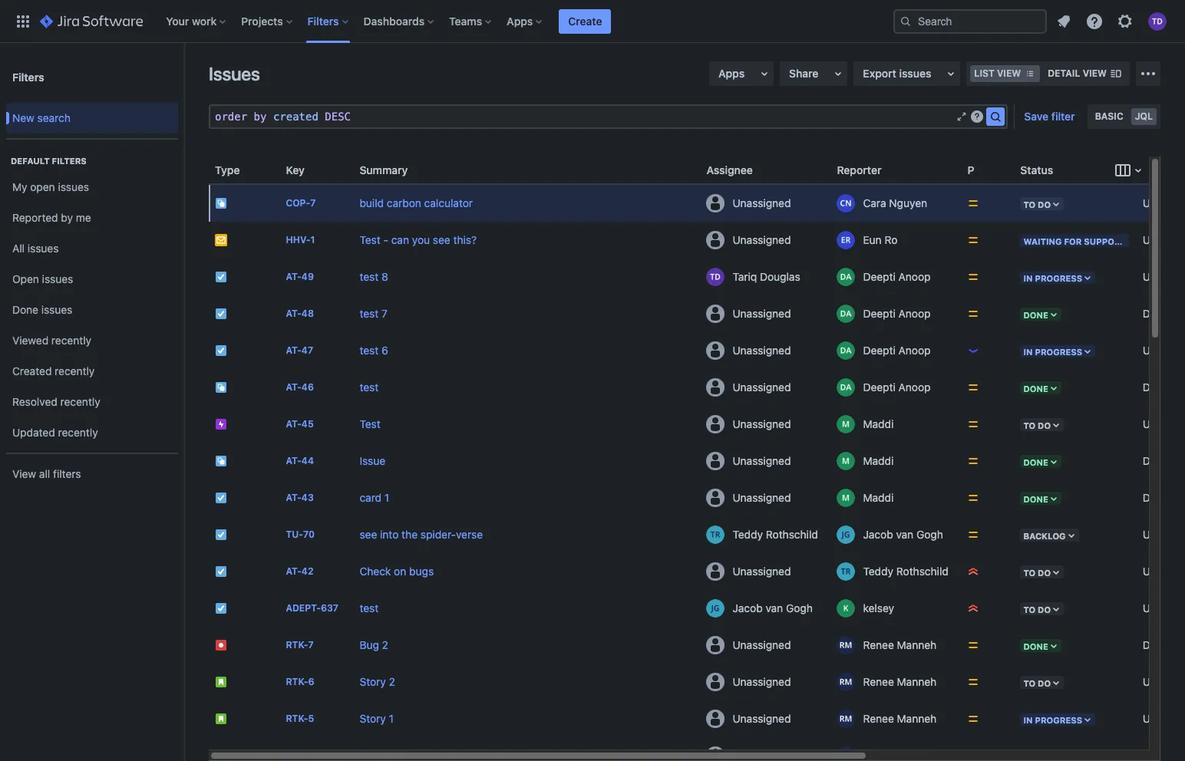 Task type: describe. For each thing, give the bounding box(es) containing it.
highest image
[[968, 603, 980, 615]]

70
[[303, 530, 315, 541]]

44
[[302, 456, 314, 467]]

0 horizontal spatial van
[[766, 602, 784, 615]]

drag column image for assignee
[[701, 161, 719, 179]]

viewed
[[12, 334, 49, 347]]

done for test
[[1144, 381, 1170, 394]]

notifications image
[[1055, 12, 1074, 30]]

cara nguyen
[[864, 197, 928, 210]]

unresolv for on
[[1144, 565, 1186, 578]]

default filters group
[[6, 140, 178, 453]]

card 1 link
[[360, 492, 390, 505]]

your work
[[166, 14, 217, 27]]

carbon
[[387, 197, 422, 210]]

renee for story 2
[[864, 676, 895, 689]]

search image
[[900, 15, 912, 27]]

at-46
[[286, 382, 314, 394]]

story 2
[[360, 676, 396, 689]]

tariq douglas
[[733, 270, 801, 283]]

renee manneh for story 2
[[864, 676, 937, 689]]

at-48
[[286, 308, 314, 320]]

dashboards
[[364, 14, 425, 27]]

unassigned for build carbon calculator
[[733, 197, 791, 210]]

0 horizontal spatial see
[[360, 528, 377, 542]]

issues for all issues
[[28, 242, 59, 255]]

4 anoop from the top
[[899, 381, 931, 394]]

16 row from the top
[[209, 738, 1186, 762]]

done issues link
[[6, 295, 178, 326]]

issues right open on the left top of the page
[[58, 180, 89, 193]]

open
[[12, 272, 39, 285]]

0 horizontal spatial gogh
[[787, 602, 813, 615]]

1 vertical spatial teddy
[[864, 565, 894, 578]]

medium image for card
[[968, 492, 980, 505]]

unassigned for test 6
[[733, 344, 791, 357]]

card 1
[[360, 492, 390, 505]]

issues for export issues
[[900, 67, 932, 80]]

issues for open issues
[[42, 272, 73, 285]]

1 for story 1
[[389, 713, 394, 726]]

rtk-6 link
[[286, 677, 314, 689]]

updated
[[12, 426, 55, 439]]

your work button
[[161, 9, 232, 33]]

new search link
[[6, 103, 178, 134]]

viewed recently link
[[6, 326, 178, 356]]

test for test - can you see this?
[[360, 233, 381, 247]]

into
[[380, 528, 399, 542]]

test 6 link
[[360, 344, 388, 357]]

unassigned for check on bugs
[[733, 565, 791, 578]]

row containing bug 2
[[209, 628, 1186, 664]]

test link for unassigned
[[360, 381, 379, 394]]

medium image for -
[[968, 234, 980, 247]]

bugs
[[409, 565, 434, 578]]

build carbon calculator link
[[360, 197, 473, 210]]

share button
[[780, 61, 848, 86]]

anoop for 8
[[899, 270, 931, 283]]

sidebar navigation image
[[167, 61, 201, 92]]

status
[[1021, 163, 1054, 176]]

row containing story 2
[[209, 664, 1186, 701]]

2 medium image from the top
[[968, 419, 980, 431]]

douglas
[[760, 270, 801, 283]]

save filter button
[[1016, 104, 1085, 129]]

subtask image
[[215, 455, 227, 468]]

eun
[[864, 233, 882, 247]]

4 deepti from the top
[[864, 381, 896, 394]]

45
[[302, 419, 314, 430]]

task image for test
[[215, 345, 227, 357]]

done for test 7
[[1144, 307, 1170, 320]]

order
[[215, 111, 247, 123]]

3 medium image from the top
[[968, 455, 980, 468]]

task image for test 7
[[215, 308, 227, 320]]

5
[[308, 714, 314, 725]]

unresolv for 1
[[1144, 713, 1186, 726]]

unassigned for test
[[733, 381, 791, 394]]

the
[[402, 528, 418, 542]]

order by created desc
[[215, 111, 351, 123]]

done for bug 2
[[1144, 639, 1170, 652]]

maddi for test
[[864, 418, 894, 431]]

build carbon calculator
[[360, 197, 473, 210]]

test 8
[[360, 270, 388, 283]]

created
[[12, 365, 52, 378]]

row containing issue
[[209, 443, 1186, 480]]

subtask image
[[215, 382, 227, 394]]

teams
[[449, 14, 483, 27]]

my open issues
[[12, 180, 89, 193]]

test link
[[360, 418, 381, 431]]

rtk-5
[[286, 714, 314, 725]]

medium image for 7
[[968, 308, 980, 320]]

cop-
[[286, 198, 311, 209]]

deepti for 8
[[864, 270, 896, 283]]

manneh for bug 2
[[898, 639, 937, 652]]

anoop for 6
[[899, 344, 931, 357]]

8
[[382, 270, 388, 283]]

0 vertical spatial jacob
[[864, 528, 894, 542]]

hhv-1
[[286, 235, 315, 246]]

export
[[864, 67, 897, 80]]

unassigned for issue
[[733, 455, 791, 468]]

teams button
[[445, 9, 498, 33]]

sort in ascending order image for status
[[1060, 164, 1072, 176]]

tu-
[[286, 530, 303, 541]]

7 for rtk-7
[[308, 640, 314, 652]]

all
[[12, 242, 25, 255]]

low image
[[968, 345, 980, 357]]

at-48 link
[[286, 308, 314, 320]]

projects
[[241, 14, 283, 27]]

sub task image
[[215, 197, 227, 210]]

task image for card 1
[[215, 492, 227, 505]]

row containing story 1
[[209, 701, 1186, 738]]

tu-70 link
[[286, 530, 315, 541]]

0 vertical spatial teddy rothschild
[[733, 528, 819, 542]]

row containing test 7
[[209, 296, 1186, 333]]

4 deepti anoop from the top
[[864, 381, 931, 394]]

at- for test 8
[[286, 271, 302, 283]]

12 row from the top
[[209, 591, 1186, 628]]

help image
[[1086, 12, 1105, 30]]

list view
[[975, 68, 1022, 79]]

you
[[412, 233, 430, 247]]

unresolv for -
[[1144, 233, 1186, 247]]

sort in ascending order image for assignee
[[760, 164, 772, 176]]

1 vertical spatial rothschild
[[897, 565, 949, 578]]

desc
[[325, 111, 351, 123]]

1 horizontal spatial jacob van gogh
[[864, 528, 944, 542]]

assignee
[[707, 163, 753, 176]]

test link for jacob van gogh
[[360, 602, 379, 615]]

by for order
[[254, 111, 267, 123]]

renee manneh for story 1
[[864, 713, 937, 726]]

new search
[[12, 111, 71, 124]]

created recently link
[[6, 356, 178, 387]]

unassigned for test - can you see this?
[[733, 233, 791, 247]]

check on bugs link
[[360, 565, 434, 578]]

medium image for carbon
[[968, 197, 980, 210]]

view for detail view
[[1084, 68, 1108, 79]]

at-49 link
[[286, 271, 314, 283]]

open share dialog image
[[830, 65, 848, 83]]

-
[[384, 233, 389, 247]]

at- for card 1
[[286, 493, 302, 504]]

view for list view
[[998, 68, 1022, 79]]

task image for test
[[215, 603, 227, 615]]

all issues
[[12, 242, 59, 255]]

renee for story 1
[[864, 713, 895, 726]]

8 unresolv from the top
[[1144, 602, 1186, 615]]

recently for created recently
[[55, 365, 95, 378]]

recently for updated recently
[[58, 426, 98, 439]]

key
[[286, 163, 305, 176]]

637
[[321, 603, 339, 615]]

settings image
[[1117, 12, 1135, 30]]

open export issues dropdown image
[[943, 65, 961, 83]]

bug 2 link
[[360, 639, 389, 652]]

unresolv for carbon
[[1144, 197, 1186, 210]]

medium image for story
[[968, 677, 980, 689]]

unresolv for 2
[[1144, 676, 1186, 689]]

tariq
[[733, 270, 757, 283]]

issue
[[360, 455, 386, 468]]

sort in ascending order image for summary
[[414, 164, 427, 176]]

resolutio button
[[1137, 159, 1186, 181]]

rtk- for bug 2
[[286, 640, 308, 652]]

at-43 link
[[286, 493, 314, 504]]

maddi for issue
[[864, 455, 894, 468]]

1 for card 1
[[385, 492, 390, 505]]

verse
[[456, 528, 483, 542]]

this?
[[454, 233, 477, 247]]

summary button
[[354, 159, 433, 181]]

save
[[1025, 110, 1049, 123]]

unassigned for bug 2
[[733, 639, 791, 652]]

story for story 2
[[360, 676, 386, 689]]

manneh for story 1
[[898, 713, 937, 726]]

kelsey
[[864, 602, 895, 615]]

new search group
[[6, 98, 178, 138]]

1 vertical spatial filters
[[53, 467, 81, 481]]

6 for rtk-6
[[308, 677, 314, 689]]

at-46 link
[[286, 382, 314, 394]]

rtk- for story 2
[[286, 677, 308, 689]]

epic image
[[215, 419, 227, 431]]

apps inside apps button
[[719, 67, 745, 80]]

resolved
[[12, 395, 57, 408]]

at-45 link
[[286, 419, 314, 430]]

updated recently link
[[6, 418, 178, 449]]

task image for check
[[215, 566, 227, 578]]



Task type: locate. For each thing, give the bounding box(es) containing it.
4 test from the top
[[360, 381, 379, 394]]

task image
[[215, 271, 227, 283], [215, 308, 227, 320], [215, 492, 227, 505], [215, 603, 227, 615]]

test down test 7
[[360, 344, 379, 357]]

2 vertical spatial renee
[[864, 713, 895, 726]]

rtk- up the "rtk-6"
[[286, 640, 308, 652]]

at- for test 6
[[286, 345, 302, 357]]

recently down the created recently link
[[60, 395, 100, 408]]

2 horizontal spatial sort in ascending order image
[[1060, 164, 1072, 176]]

3 sort in ascending order image from the left
[[1060, 164, 1072, 176]]

1 vertical spatial story
[[360, 713, 386, 726]]

test - can you see this? link
[[360, 233, 477, 247]]

drag column image inside assignee button
[[701, 161, 719, 179]]

8 unassigned from the top
[[733, 492, 791, 505]]

test up bug
[[360, 602, 379, 615]]

at- down at-46 link at bottom
[[286, 419, 302, 430]]

issues right export
[[900, 67, 932, 80]]

0 vertical spatial by
[[254, 111, 267, 123]]

1 up 49
[[311, 235, 315, 246]]

recently for viewed recently
[[51, 334, 91, 347]]

issues right all
[[28, 242, 59, 255]]

1 horizontal spatial 6
[[382, 344, 388, 357]]

nguyen
[[890, 197, 928, 210]]

row containing test - can you see this?
[[209, 222, 1186, 259]]

deepti
[[864, 270, 896, 283], [864, 307, 896, 320], [864, 344, 896, 357], [864, 381, 896, 394]]

0 horizontal spatial drag column image
[[962, 161, 980, 179]]

drag column image
[[209, 161, 227, 179], [280, 161, 298, 179], [354, 161, 372, 179], [701, 161, 719, 179], [831, 161, 850, 179]]

medium image for bug
[[968, 640, 980, 652]]

1 vertical spatial teddy rothschild
[[864, 565, 949, 578]]

3 deepti from the top
[[864, 344, 896, 357]]

2 story from the top
[[360, 713, 386, 726]]

apps button
[[502, 9, 549, 33]]

by inside jql query field
[[254, 111, 267, 123]]

2 view from the left
[[1084, 68, 1108, 79]]

7 for cop-7
[[311, 198, 316, 209]]

2 vertical spatial manneh
[[898, 713, 937, 726]]

6
[[382, 344, 388, 357], [308, 677, 314, 689]]

1 right 'card'
[[385, 492, 390, 505]]

done issues
[[12, 303, 72, 316]]

done for issue
[[1144, 455, 1170, 468]]

banner containing your work
[[0, 0, 1186, 43]]

2 for story 2
[[389, 676, 396, 689]]

0 vertical spatial jacob van gogh
[[864, 528, 944, 542]]

4 medium image from the top
[[968, 382, 980, 394]]

0 horizontal spatial apps
[[507, 14, 533, 27]]

row containing see into the spider-verse
[[209, 517, 1186, 554]]

appswitcher icon image
[[14, 12, 32, 30]]

renee for bug 2
[[864, 639, 895, 652]]

at- down the tu-
[[286, 566, 302, 578]]

at-44
[[286, 456, 314, 467]]

at- for test
[[286, 419, 302, 430]]

sort in ascending order image right status
[[1060, 164, 1072, 176]]

0 vertical spatial teddy
[[733, 528, 763, 542]]

0 vertical spatial rtk-
[[286, 640, 308, 652]]

1 vertical spatial renee manneh
[[864, 676, 937, 689]]

4 task image from the top
[[215, 603, 227, 615]]

1 unresolv from the top
[[1144, 197, 1186, 210]]

6 down the test 7 link
[[382, 344, 388, 357]]

2 maddi from the top
[[864, 455, 894, 468]]

0 vertical spatial filters
[[308, 14, 339, 27]]

9 unassigned from the top
[[733, 565, 791, 578]]

3 deepti anoop from the top
[[864, 344, 931, 357]]

2 test from the top
[[360, 307, 379, 320]]

0 vertical spatial 2
[[382, 639, 389, 652]]

2 renee manneh from the top
[[864, 676, 937, 689]]

6 at- from the top
[[286, 456, 302, 467]]

your
[[166, 14, 189, 27]]

maddi
[[864, 418, 894, 431], [864, 455, 894, 468], [864, 492, 894, 505]]

1 deepti from the top
[[864, 270, 896, 283]]

at- down hhv-
[[286, 271, 302, 283]]

1 vertical spatial renee
[[864, 676, 895, 689]]

primary element
[[9, 0, 894, 43]]

5 at- from the top
[[286, 419, 302, 430]]

reporter
[[838, 163, 882, 176]]

eun ro
[[864, 233, 898, 247]]

1 vertical spatial jacob
[[733, 602, 763, 615]]

drag column image inside summary button
[[354, 161, 372, 179]]

1 horizontal spatial teddy
[[864, 565, 894, 578]]

filters up new
[[12, 70, 44, 83]]

6 for test 6
[[382, 344, 388, 357]]

1 horizontal spatial gogh
[[917, 528, 944, 542]]

1 vertical spatial van
[[766, 602, 784, 615]]

recently down viewed recently link
[[55, 365, 95, 378]]

test 6
[[360, 344, 388, 357]]

at-45
[[286, 419, 314, 430]]

test for 8
[[360, 270, 379, 283]]

1 task image from the top
[[215, 345, 227, 357]]

7 unassigned from the top
[[733, 455, 791, 468]]

type
[[215, 163, 240, 176]]

1 vertical spatial 6
[[308, 677, 314, 689]]

5 medium image from the top
[[968, 529, 980, 542]]

rtk- for story 1
[[286, 714, 308, 725]]

1 horizontal spatial see
[[433, 233, 451, 247]]

2 vertical spatial maddi
[[864, 492, 894, 505]]

drag column image for p
[[962, 161, 980, 179]]

maddi for card 1
[[864, 492, 894, 505]]

manneh
[[898, 639, 937, 652], [898, 676, 937, 689], [898, 713, 937, 726]]

filters right projects dropdown button
[[308, 14, 339, 27]]

rtk-7
[[286, 640, 314, 652]]

at-42
[[286, 566, 314, 578]]

deepti anoop for 7
[[864, 307, 931, 320]]

at-47 link
[[286, 345, 313, 357]]

1 story from the top
[[360, 676, 386, 689]]

at- up the tu-
[[286, 493, 302, 504]]

10 unresolv from the top
[[1144, 713, 1186, 726]]

test link up test link
[[360, 381, 379, 394]]

issues element
[[209, 157, 1186, 762]]

1 horizontal spatial view
[[1084, 68, 1108, 79]]

9 row from the top
[[209, 480, 1186, 517]]

filters
[[308, 14, 339, 27], [12, 70, 44, 83]]

rtk- down rtk-6 link
[[286, 714, 308, 725]]

1 vertical spatial see
[[360, 528, 377, 542]]

done inside default filters group
[[12, 303, 38, 316]]

1 medium image from the top
[[968, 271, 980, 283]]

see
[[433, 233, 451, 247], [360, 528, 377, 542]]

3 anoop from the top
[[899, 344, 931, 357]]

deepti for 7
[[864, 307, 896, 320]]

1 vertical spatial 7
[[382, 307, 388, 320]]

7 unresolv from the top
[[1144, 565, 1186, 578]]

unassigned for story 1
[[733, 713, 791, 726]]

8 at- from the top
[[286, 566, 302, 578]]

2 test link from the top
[[360, 602, 379, 615]]

2 vertical spatial rtk-
[[286, 714, 308, 725]]

jira software image
[[40, 12, 143, 30], [40, 12, 143, 30]]

test left -
[[360, 233, 381, 247]]

1 vertical spatial jacob van gogh
[[733, 602, 813, 615]]

see left into
[[360, 528, 377, 542]]

by right order
[[254, 111, 267, 123]]

1 vertical spatial gogh
[[787, 602, 813, 615]]

issues inside button
[[900, 67, 932, 80]]

story 2 link
[[360, 676, 396, 689]]

apps inside apps dropdown button
[[507, 14, 533, 27]]

5 test from the top
[[360, 602, 379, 615]]

0 vertical spatial 6
[[382, 344, 388, 357]]

row containing build carbon calculator
[[209, 185, 1186, 222]]

story down story 2 link
[[360, 713, 386, 726]]

story for story 1
[[360, 713, 386, 726]]

10 row from the top
[[209, 517, 1186, 554]]

2 deepti anoop from the top
[[864, 307, 931, 320]]

task image up subtask icon
[[215, 308, 227, 320]]

1 drag column image from the left
[[209, 161, 227, 179]]

2 at- from the top
[[286, 308, 302, 320]]

1 sort in ascending order image from the left
[[414, 164, 427, 176]]

row containing check on bugs
[[209, 554, 1186, 591]]

dashboards button
[[359, 9, 440, 33]]

view right detail
[[1084, 68, 1108, 79]]

me
[[76, 211, 91, 224]]

11 row from the top
[[209, 554, 1186, 591]]

unassigned for story 2
[[733, 676, 791, 689]]

1 unassigned from the top
[[733, 197, 791, 210]]

2 medium image from the top
[[968, 234, 980, 247]]

2 vertical spatial renee manneh
[[864, 713, 937, 726]]

2 up story 1 link
[[389, 676, 396, 689]]

my open issues link
[[6, 172, 178, 203]]

2 renee from the top
[[864, 676, 895, 689]]

0 vertical spatial see
[[433, 233, 451, 247]]

0 vertical spatial renee manneh
[[864, 639, 937, 652]]

row containing test 6
[[209, 333, 1186, 369]]

3 renee from the top
[[864, 713, 895, 726]]

rtk- down rtk-7 link
[[286, 677, 308, 689]]

drag column image inside reporter button
[[831, 161, 850, 179]]

unresolv for 6
[[1144, 344, 1186, 357]]

0 vertical spatial van
[[897, 528, 914, 542]]

12 unassigned from the top
[[733, 713, 791, 726]]

11 unassigned from the top
[[733, 676, 791, 689]]

story image
[[215, 714, 227, 726]]

5 unassigned from the top
[[733, 381, 791, 394]]

task image down subtask image
[[215, 492, 227, 505]]

row
[[209, 185, 1186, 222], [209, 222, 1186, 259], [209, 259, 1186, 296], [209, 296, 1186, 333], [209, 333, 1186, 369], [209, 369, 1186, 406], [209, 406, 1186, 443], [209, 443, 1186, 480], [209, 480, 1186, 517], [209, 517, 1186, 554], [209, 554, 1186, 591], [209, 591, 1186, 628], [209, 628, 1186, 664], [209, 664, 1186, 701], [209, 701, 1186, 738], [209, 738, 1186, 762]]

issue link
[[360, 455, 386, 468]]

6 medium image from the top
[[968, 640, 980, 652]]

task image for test 8
[[215, 271, 227, 283]]

0 vertical spatial gogh
[[917, 528, 944, 542]]

task image up bug icon
[[215, 566, 227, 578]]

14 row from the top
[[209, 664, 1186, 701]]

drag column image for key
[[280, 161, 298, 179]]

manneh for story 2
[[898, 676, 937, 689]]

5 unresolv from the top
[[1144, 418, 1186, 431]]

row containing test 8
[[209, 259, 1186, 296]]

spider-
[[421, 528, 456, 542]]

task image
[[215, 345, 227, 357], [215, 529, 227, 542], [215, 566, 227, 578]]

0 vertical spatial rothschild
[[766, 528, 819, 542]]

5 drag column image from the left
[[831, 161, 850, 179]]

0 vertical spatial manneh
[[898, 639, 937, 652]]

view
[[12, 467, 36, 481]]

default
[[11, 156, 50, 166]]

0 horizontal spatial sort in ascending order image
[[414, 164, 427, 176]]

drag column image inside type button
[[209, 161, 227, 179]]

0 vertical spatial task image
[[215, 345, 227, 357]]

board icon image
[[1114, 161, 1133, 180]]

calculator
[[424, 197, 473, 210]]

row containing card 1
[[209, 480, 1186, 517]]

0 vertical spatial 1
[[311, 235, 315, 246]]

8 row from the top
[[209, 443, 1186, 480]]

filters inside "popup button"
[[308, 14, 339, 27]]

row containing test
[[209, 406, 1186, 443]]

chevron down icon image
[[1130, 161, 1148, 180]]

at- up at-46 link at bottom
[[286, 345, 302, 357]]

unassigned for test 7
[[733, 307, 791, 320]]

3 unresolv from the top
[[1144, 270, 1186, 283]]

done for card 1
[[1144, 492, 1170, 505]]

at- up at-47 link
[[286, 308, 302, 320]]

created recently
[[12, 365, 95, 378]]

0 horizontal spatial filters
[[12, 70, 44, 83]]

filters right all at bottom left
[[53, 467, 81, 481]]

2 sort in ascending order image from the left
[[760, 164, 772, 176]]

share
[[790, 67, 819, 80]]

syntax help image
[[972, 111, 984, 123]]

recently down resolved recently link
[[58, 426, 98, 439]]

4 unassigned from the top
[[733, 344, 791, 357]]

updated recently
[[12, 426, 98, 439]]

1 vertical spatial task image
[[215, 529, 227, 542]]

sort in ascending order image right the assignee
[[760, 164, 772, 176]]

by
[[254, 111, 267, 123], [61, 211, 73, 224]]

task image up bug icon
[[215, 603, 227, 615]]

1 manneh from the top
[[898, 639, 937, 652]]

open
[[30, 180, 55, 193]]

type button
[[209, 159, 265, 181]]

recently up created recently
[[51, 334, 91, 347]]

rothschild
[[766, 528, 819, 542], [897, 565, 949, 578]]

1 for hhv-1
[[311, 235, 315, 246]]

0 vertical spatial filters
[[52, 156, 87, 166]]

check on bugs
[[360, 565, 434, 578]]

bug 2
[[360, 639, 389, 652]]

highest image
[[968, 566, 980, 578]]

reporter button
[[831, 159, 907, 181]]

my
[[12, 180, 27, 193]]

task image left the tu-
[[215, 529, 227, 542]]

9 unresolv from the top
[[1144, 676, 1186, 689]]

story image
[[215, 677, 227, 689]]

Search field
[[894, 9, 1048, 33]]

editor image
[[957, 111, 969, 123]]

15 row from the top
[[209, 701, 1186, 738]]

story 1
[[360, 713, 394, 726]]

story down bug 2
[[360, 676, 386, 689]]

test for 6
[[360, 344, 379, 357]]

0 horizontal spatial jacob van gogh
[[733, 602, 813, 615]]

assignee button
[[701, 159, 778, 181]]

JQL query field
[[210, 106, 957, 128]]

banner
[[0, 0, 1186, 43]]

build
[[360, 197, 384, 210]]

export issues
[[864, 67, 932, 80]]

2 task image from the top
[[215, 308, 227, 320]]

reported by me link
[[6, 203, 178, 233]]

sort in ascending order image
[[981, 164, 993, 176]]

7 down 8
[[382, 307, 388, 320]]

0 horizontal spatial 6
[[308, 677, 314, 689]]

at- down 'at-45' link
[[286, 456, 302, 467]]

drag column image for reporter
[[831, 161, 850, 179]]

recently for resolved recently
[[60, 395, 100, 408]]

7 row from the top
[[209, 406, 1186, 443]]

deepti anoop for 8
[[864, 270, 931, 283]]

1 at- from the top
[[286, 271, 302, 283]]

1 row from the top
[[209, 185, 1186, 222]]

medium image
[[968, 197, 980, 210], [968, 234, 980, 247], [968, 308, 980, 320], [968, 382, 980, 394], [968, 714, 980, 726]]

7 medium image from the top
[[968, 677, 980, 689]]

task image up subtask icon
[[215, 345, 227, 357]]

1 horizontal spatial van
[[897, 528, 914, 542]]

test link up bug
[[360, 602, 379, 615]]

medium image
[[968, 271, 980, 283], [968, 419, 980, 431], [968, 455, 980, 468], [968, 492, 980, 505], [968, 529, 980, 542], [968, 640, 980, 652], [968, 677, 980, 689]]

2 row from the top
[[209, 222, 1186, 259]]

anoop for 7
[[899, 307, 931, 320]]

open pluggable items dropdown image
[[756, 65, 774, 83]]

deepti anoop for 6
[[864, 344, 931, 357]]

0 vertical spatial maddi
[[864, 418, 894, 431]]

drag column image inside key button
[[280, 161, 298, 179]]

5 row from the top
[[209, 333, 1186, 369]]

test up test link
[[360, 381, 379, 394]]

0 vertical spatial renee
[[864, 639, 895, 652]]

2 vertical spatial 7
[[308, 640, 314, 652]]

2 rtk- from the top
[[286, 677, 308, 689]]

check
[[360, 565, 391, 578]]

filters inside group
[[52, 156, 87, 166]]

drag column image for type
[[209, 161, 227, 179]]

3 task image from the top
[[215, 492, 227, 505]]

unresolv for into
[[1144, 528, 1186, 542]]

drag column image for status
[[1015, 161, 1033, 179]]

5 medium image from the top
[[968, 714, 980, 726]]

3 renee manneh from the top
[[864, 713, 937, 726]]

0 vertical spatial 7
[[311, 198, 316, 209]]

medium image for see
[[968, 529, 980, 542]]

6 row from the top
[[209, 369, 1186, 406]]

2 task image from the top
[[215, 529, 227, 542]]

apps left open pluggable items dropdown icon
[[719, 67, 745, 80]]

1 maddi from the top
[[864, 418, 894, 431]]

at-47
[[286, 345, 313, 357]]

1 medium image from the top
[[968, 197, 980, 210]]

drag column image inside status button
[[1015, 161, 1033, 179]]

adept-
[[286, 603, 321, 615]]

1 horizontal spatial teddy rothschild
[[864, 565, 949, 578]]

drag column image for summary
[[354, 161, 372, 179]]

save filter
[[1025, 110, 1076, 123]]

1 vertical spatial test
[[360, 418, 381, 431]]

test 8 link
[[360, 270, 388, 283]]

4 medium image from the top
[[968, 492, 980, 505]]

task image down email request 'image'
[[215, 271, 227, 283]]

default filters
[[11, 156, 87, 166]]

renee manneh for bug 2
[[864, 639, 937, 652]]

test for test link
[[360, 418, 381, 431]]

test up test 6
[[360, 307, 379, 320]]

see into the spider-verse link
[[360, 528, 483, 542]]

issues up viewed recently at the top left
[[41, 303, 72, 316]]

1 horizontal spatial sort in ascending order image
[[760, 164, 772, 176]]

1 horizontal spatial apps
[[719, 67, 745, 80]]

medium image for 1
[[968, 714, 980, 726]]

1 vertical spatial rtk-
[[286, 677, 308, 689]]

0 vertical spatial test link
[[360, 381, 379, 394]]

0 horizontal spatial by
[[61, 211, 73, 224]]

0 vertical spatial story
[[360, 676, 386, 689]]

1 vertical spatial 2
[[389, 676, 396, 689]]

1 vertical spatial by
[[61, 211, 73, 224]]

1 deepti anoop from the top
[[864, 270, 931, 283]]

drag column image
[[962, 161, 980, 179], [1015, 161, 1033, 179]]

rtk-7 link
[[286, 640, 314, 652]]

1 renee from the top
[[864, 639, 895, 652]]

import and bulk change issues; go back to the old issue search image
[[1140, 65, 1158, 83]]

unresolv for 8
[[1144, 270, 1186, 283]]

card
[[360, 492, 382, 505]]

bug image
[[215, 640, 227, 652]]

list
[[975, 68, 995, 79]]

0 horizontal spatial teddy
[[733, 528, 763, 542]]

0 horizontal spatial teddy rothschild
[[733, 528, 819, 542]]

unresolv
[[1144, 197, 1186, 210], [1144, 233, 1186, 247], [1144, 270, 1186, 283], [1144, 344, 1186, 357], [1144, 418, 1186, 431], [1144, 528, 1186, 542], [1144, 565, 1186, 578], [1144, 602, 1186, 615], [1144, 676, 1186, 689], [1144, 713, 1186, 726]]

deepti anoop
[[864, 270, 931, 283], [864, 307, 931, 320], [864, 344, 931, 357], [864, 381, 931, 394]]

2 vertical spatial task image
[[215, 566, 227, 578]]

search image
[[987, 108, 1006, 126]]

your profile and settings image
[[1149, 12, 1167, 30]]

7 down key button
[[311, 198, 316, 209]]

test for 7
[[360, 307, 379, 320]]

3 drag column image from the left
[[354, 161, 372, 179]]

3 task image from the top
[[215, 566, 227, 578]]

2 manneh from the top
[[898, 676, 937, 689]]

0 horizontal spatial rothschild
[[766, 528, 819, 542]]

unassigned for card 1
[[733, 492, 791, 505]]

search
[[37, 111, 71, 124]]

cara
[[864, 197, 887, 210]]

see right you
[[433, 233, 451, 247]]

viewed recently
[[12, 334, 91, 347]]

7 for test 7
[[382, 307, 388, 320]]

filters up my open issues at the top
[[52, 156, 87, 166]]

at- for test
[[286, 382, 302, 394]]

filters button
[[303, 9, 355, 33]]

unassigned for test
[[733, 418, 791, 431]]

2 unresolv from the top
[[1144, 233, 1186, 247]]

at-44 link
[[286, 456, 314, 467]]

open issues link
[[6, 264, 178, 295]]

1 down story 2 link
[[389, 713, 394, 726]]

4 unresolv from the top
[[1144, 344, 1186, 357]]

3 test from the top
[[360, 344, 379, 357]]

apps
[[507, 14, 533, 27], [719, 67, 745, 80]]

1 horizontal spatial drag column image
[[1015, 161, 1033, 179]]

6 unresolv from the top
[[1144, 528, 1186, 542]]

issues right open
[[42, 272, 73, 285]]

1 vertical spatial maddi
[[864, 455, 894, 468]]

0 horizontal spatial jacob
[[733, 602, 763, 615]]

at- down at-47 link
[[286, 382, 302, 394]]

at- for issue
[[286, 456, 302, 467]]

test up issue
[[360, 418, 381, 431]]

1 vertical spatial test link
[[360, 602, 379, 615]]

status button
[[1015, 159, 1079, 181]]

task image for see
[[215, 529, 227, 542]]

7 at- from the top
[[286, 493, 302, 504]]

3 rtk- from the top
[[286, 714, 308, 725]]

rtk-5 link
[[286, 714, 314, 725]]

3 manneh from the top
[[898, 713, 937, 726]]

2 vertical spatial 1
[[389, 713, 394, 726]]

summary
[[360, 163, 408, 176]]

view right list
[[998, 68, 1022, 79]]

1 horizontal spatial jacob
[[864, 528, 894, 542]]

resolved recently
[[12, 395, 100, 408]]

drag column image right sort in ascending order image
[[1015, 161, 1033, 179]]

by inside reported by me link
[[61, 211, 73, 224]]

0 horizontal spatial view
[[998, 68, 1022, 79]]

7 down adept-637
[[308, 640, 314, 652]]

4 row from the top
[[209, 296, 1186, 333]]

1 horizontal spatial by
[[254, 111, 267, 123]]

1 vertical spatial 1
[[385, 492, 390, 505]]

at- for test 7
[[286, 308, 302, 320]]

1 test link from the top
[[360, 381, 379, 394]]

sort in ascending order image up "build carbon calculator" link
[[414, 164, 427, 176]]

apps right teams popup button
[[507, 14, 533, 27]]

47
[[302, 345, 313, 357]]

3 unassigned from the top
[[733, 307, 791, 320]]

1 horizontal spatial rothschild
[[897, 565, 949, 578]]

at- for check on bugs
[[286, 566, 302, 578]]

3 maddi from the top
[[864, 492, 894, 505]]

1 horizontal spatial filters
[[308, 14, 339, 27]]

3 row from the top
[[209, 259, 1186, 296]]

medium image for test
[[968, 271, 980, 283]]

drag column image left sort in ascending order image
[[962, 161, 980, 179]]

issues for done issues
[[41, 303, 72, 316]]

detail
[[1049, 68, 1081, 79]]

1 vertical spatial manneh
[[898, 676, 937, 689]]

sort in ascending order image
[[414, 164, 427, 176], [760, 164, 772, 176], [1060, 164, 1072, 176]]

sort in ascending order image inside status button
[[1060, 164, 1072, 176]]

key button
[[280, 159, 329, 181]]

test left 8
[[360, 270, 379, 283]]

6 up 5
[[308, 677, 314, 689]]

test 7
[[360, 307, 388, 320]]

4 at- from the top
[[286, 382, 302, 394]]

1 vertical spatial filters
[[12, 70, 44, 83]]

2 test from the top
[[360, 418, 381, 431]]

42
[[302, 566, 314, 578]]

13 row from the top
[[209, 628, 1186, 664]]

2 for bug 2
[[382, 639, 389, 652]]

deepti for 6
[[864, 344, 896, 357]]

3 medium image from the top
[[968, 308, 980, 320]]

0 vertical spatial apps
[[507, 14, 533, 27]]

see into the spider-verse
[[360, 528, 483, 542]]

by for reported
[[61, 211, 73, 224]]

basic
[[1096, 111, 1124, 122]]

bug
[[360, 639, 379, 652]]

by left me
[[61, 211, 73, 224]]

2 right bug
[[382, 639, 389, 652]]

0 vertical spatial test
[[360, 233, 381, 247]]

6 unassigned from the top
[[733, 418, 791, 431]]

1 vertical spatial apps
[[719, 67, 745, 80]]

detail view
[[1049, 68, 1108, 79]]

p
[[968, 163, 975, 176]]

email request image
[[215, 234, 227, 247]]

2 drag column image from the left
[[280, 161, 298, 179]]

1 test from the top
[[360, 270, 379, 283]]

1 view from the left
[[998, 68, 1022, 79]]



Task type: vqa. For each thing, say whether or not it's contained in the screenshot.


